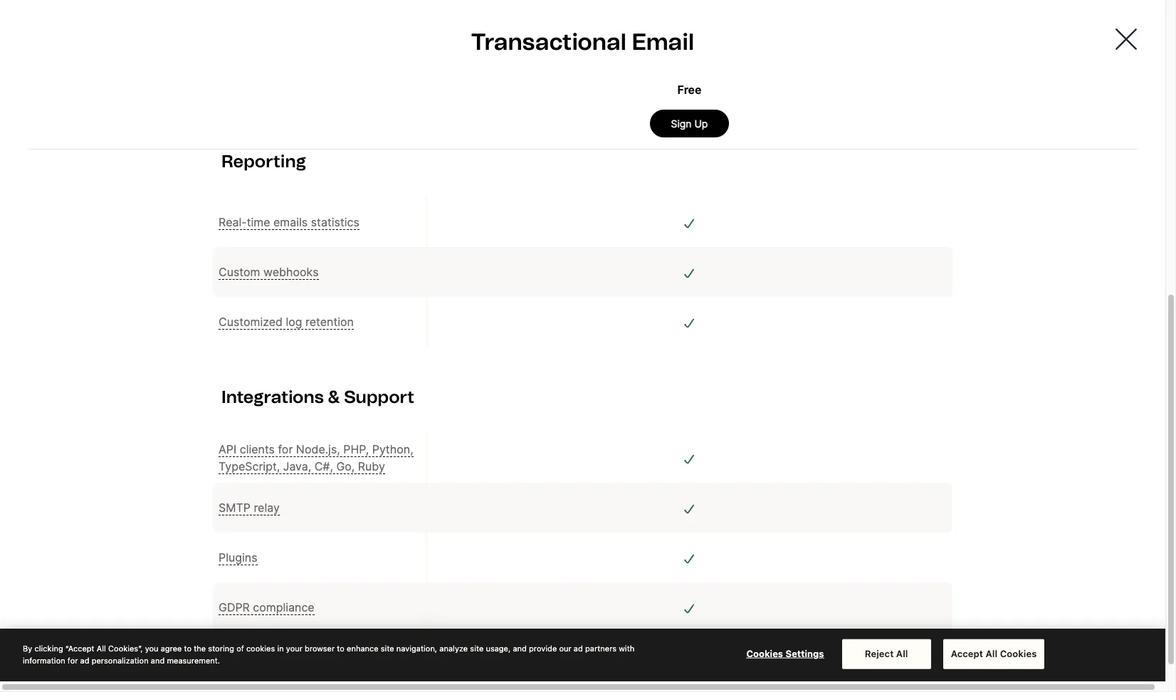Task type: describe. For each thing, give the bounding box(es) containing it.
python,
[[372, 442, 414, 457]]

measurement.
[[167, 656, 220, 665]]

settings
[[786, 648, 825, 659]]

partners
[[586, 644, 617, 653]]

compliance
[[253, 601, 315, 615]]

integrations & support
[[222, 387, 415, 407]]

email support
[[219, 650, 293, 665]]

for inside by clicking "accept all cookies", you agree to the storing of cookies in your browser to enhance site navigation, analyze site usage, and provide our ad partners with information for ad personalization and measurement.
[[68, 656, 78, 665]]

2 site from the left
[[470, 644, 484, 653]]

gdpr compliance
[[219, 601, 315, 615]]

smtp
[[219, 501, 251, 515]]

java,
[[283, 459, 311, 474]]

customized log retention
[[219, 315, 354, 329]]

our
[[559, 644, 572, 653]]

cookies settings
[[747, 648, 825, 659]]

reporting
[[222, 151, 306, 172]]

custom webhooks
[[219, 265, 319, 279]]

with
[[619, 644, 635, 653]]

navigation,
[[397, 644, 438, 653]]

up
[[695, 118, 708, 130]]

all inside by clicking "accept all cookies", you agree to the storing of cookies in your browser to enhance site navigation, analyze site usage, and provide our ad partners with information for ad personalization and measurement.
[[97, 644, 106, 653]]

your
[[286, 644, 303, 653]]

in
[[277, 644, 284, 653]]

c#,
[[315, 459, 333, 474]]

transactional email
[[471, 28, 695, 56]]

2 to from the left
[[337, 644, 345, 653]]

sign
[[671, 118, 692, 130]]

cookies settings button
[[741, 640, 830, 668]]

customized
[[219, 315, 283, 329]]

smtp relay
[[219, 501, 280, 515]]

time
[[247, 215, 270, 229]]

1 site from the left
[[381, 644, 394, 653]]

all for reject all
[[897, 648, 909, 659]]

browser
[[305, 644, 335, 653]]

accept all cookies button
[[944, 640, 1045, 669]]

real-
[[219, 215, 247, 229]]

relay
[[254, 501, 280, 515]]

by
[[23, 644, 32, 653]]

the
[[194, 644, 206, 653]]

0 horizontal spatial and
[[151, 656, 165, 665]]

1 horizontal spatial ad
[[574, 644, 583, 653]]

1 horizontal spatial and
[[513, 644, 527, 653]]

support
[[344, 387, 415, 407]]

&
[[328, 387, 340, 407]]

gdpr
[[219, 601, 250, 615]]



Task type: locate. For each thing, give the bounding box(es) containing it.
enhance
[[347, 644, 379, 653]]

retention
[[306, 315, 354, 329]]

all right accept
[[986, 648, 998, 659]]

you
[[145, 644, 159, 653]]

1 vertical spatial and
[[151, 656, 165, 665]]

transactional
[[471, 28, 627, 56]]

1 horizontal spatial to
[[337, 644, 345, 653]]

0 vertical spatial for
[[278, 442, 293, 457]]

0 horizontal spatial to
[[184, 644, 192, 653]]

usage,
[[486, 644, 511, 653]]

to left the
[[184, 644, 192, 653]]

1 vertical spatial email
[[219, 650, 247, 665]]

cookies right accept
[[1001, 648, 1038, 659]]

real-time emails statistics
[[219, 215, 360, 229]]

all
[[97, 644, 106, 653], [897, 648, 909, 659], [986, 648, 998, 659]]

email
[[632, 28, 695, 56], [219, 650, 247, 665]]

1 cookies from the left
[[747, 648, 784, 659]]

site right enhance
[[381, 644, 394, 653]]

go,
[[337, 459, 355, 474]]

1 horizontal spatial all
[[897, 648, 909, 659]]

cookies
[[246, 644, 275, 653]]

provide
[[529, 644, 557, 653]]

1 vertical spatial ad
[[80, 656, 89, 665]]

1 to from the left
[[184, 644, 192, 653]]

all right reject on the bottom right of page
[[897, 648, 909, 659]]

"accept
[[65, 644, 94, 653]]

ad right our in the left bottom of the page
[[574, 644, 583, 653]]

cookies",
[[108, 644, 143, 653]]

storing
[[208, 644, 234, 653]]

email up free
[[632, 28, 695, 56]]

accept
[[952, 648, 984, 659]]

clicking
[[35, 644, 63, 653]]

for up java,
[[278, 442, 293, 457]]

agree
[[161, 644, 182, 653]]

0 vertical spatial email
[[632, 28, 695, 56]]

by clicking "accept all cookies", you agree to the storing of cookies in your browser to enhance site navigation, analyze site usage, and provide our ad partners with information for ad personalization and measurement.
[[23, 644, 635, 665]]

site
[[381, 644, 394, 653], [470, 644, 484, 653]]

0 horizontal spatial ad
[[80, 656, 89, 665]]

0 horizontal spatial for
[[68, 656, 78, 665]]

emails
[[274, 215, 308, 229]]

all for accept all cookies
[[986, 648, 998, 659]]

free
[[678, 83, 702, 97]]

php,
[[344, 442, 369, 457]]

and
[[513, 644, 527, 653], [151, 656, 165, 665]]

api
[[219, 442, 237, 457]]

0 vertical spatial and
[[513, 644, 527, 653]]

support
[[250, 650, 293, 665]]

reject all button
[[843, 640, 932, 669]]

1 horizontal spatial site
[[470, 644, 484, 653]]

2 horizontal spatial all
[[986, 648, 998, 659]]

for down "accept
[[68, 656, 78, 665]]

and right usage,
[[513, 644, 527, 653]]

for
[[278, 442, 293, 457], [68, 656, 78, 665]]

ad down "accept
[[80, 656, 89, 665]]

to
[[184, 644, 192, 653], [337, 644, 345, 653]]

ruby
[[358, 459, 385, 474]]

2 cookies from the left
[[1001, 648, 1038, 659]]

cookies left settings
[[747, 648, 784, 659]]

personalization
[[92, 656, 149, 665]]

reject all
[[865, 648, 909, 659]]

typescript,
[[219, 459, 280, 474]]

clients
[[240, 442, 275, 457]]

reject
[[865, 648, 894, 659]]

1 horizontal spatial email
[[632, 28, 695, 56]]

0 horizontal spatial email
[[219, 650, 247, 665]]

log
[[286, 315, 302, 329]]

of
[[237, 644, 244, 653]]

webhooks
[[264, 265, 319, 279]]

1 vertical spatial for
[[68, 656, 78, 665]]

to right the browser
[[337, 644, 345, 653]]

sign up
[[671, 118, 708, 130]]

accept all cookies
[[952, 648, 1038, 659]]

sign up button
[[650, 110, 730, 137]]

0 horizontal spatial cookies
[[747, 648, 784, 659]]

1 horizontal spatial cookies
[[1001, 648, 1038, 659]]

ad
[[574, 644, 583, 653], [80, 656, 89, 665]]

cookies
[[747, 648, 784, 659], [1001, 648, 1038, 659]]

statistics
[[311, 215, 360, 229]]

api clients for node.js, php, python, typescript, java, c#, go, ruby
[[219, 442, 414, 474]]

0 horizontal spatial site
[[381, 644, 394, 653]]

node.js,
[[296, 442, 340, 457]]

analyze
[[440, 644, 468, 653]]

1 horizontal spatial for
[[278, 442, 293, 457]]

0 horizontal spatial all
[[97, 644, 106, 653]]

site left usage,
[[470, 644, 484, 653]]

information
[[23, 656, 65, 665]]

email right the
[[219, 650, 247, 665]]

all right "accept
[[97, 644, 106, 653]]

plugins
[[219, 551, 258, 565]]

and down you
[[151, 656, 165, 665]]

custom
[[219, 265, 260, 279]]

integrations
[[222, 387, 324, 407]]

for inside the "api clients for node.js, php, python, typescript, java, c#, go, ruby"
[[278, 442, 293, 457]]

0 vertical spatial ad
[[574, 644, 583, 653]]



Task type: vqa. For each thing, say whether or not it's contained in the screenshot.
IN at the bottom left
yes



